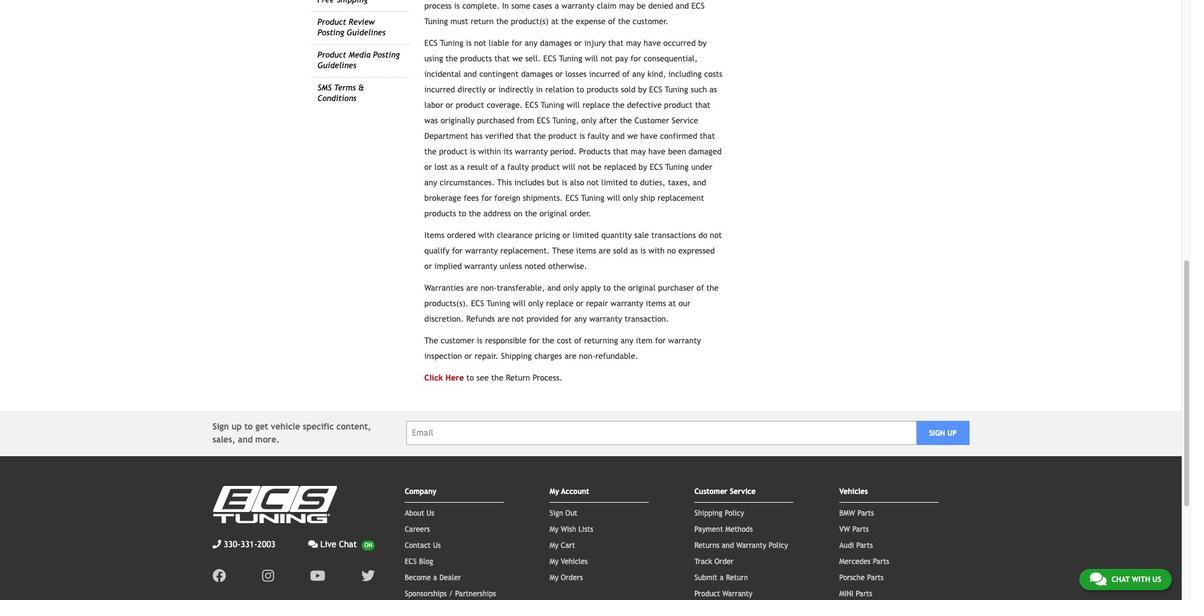 Task type: locate. For each thing, give the bounding box(es) containing it.
or down 'qualify'
[[424, 262, 432, 271]]

0 horizontal spatial original
[[540, 209, 567, 218]]

may
[[626, 38, 641, 48], [631, 147, 646, 156]]

shipping up payment
[[695, 509, 723, 518]]

damages up in
[[521, 69, 553, 79]]

the up incidental
[[446, 54, 458, 63]]

posting inside product review posting guidelines
[[318, 28, 344, 37]]

0 vertical spatial warranty
[[736, 541, 766, 550]]

posting for product media posting guidelines
[[373, 50, 400, 60]]

5 my from the top
[[550, 574, 559, 582]]

1 my from the top
[[550, 487, 559, 496]]

1 horizontal spatial up
[[947, 429, 957, 438]]

warranty down our
[[668, 336, 701, 345]]

0 vertical spatial vehicles
[[839, 487, 868, 496]]

parts right vw
[[852, 525, 869, 534]]

is down has
[[470, 147, 476, 156]]

0 vertical spatial limited
[[601, 178, 628, 187]]

partnerships
[[455, 590, 496, 599]]

vw parts
[[839, 525, 869, 534]]

tuning,
[[552, 116, 579, 125]]

are down 'quantity'
[[599, 246, 611, 255]]

incidental
[[424, 69, 461, 79]]

service up shipping policy 'link'
[[730, 487, 756, 496]]

will inside warranties are non-transferable, and only apply to the original purchaser of the products(s). ecs tuning will only replace or repair warranty items at our discretion. refunds are not provided for any warranty transaction.
[[513, 299, 526, 308]]

also
[[570, 178, 584, 187]]

limited down replaced
[[601, 178, 628, 187]]

a
[[460, 162, 465, 172], [501, 162, 505, 172], [433, 574, 437, 582], [720, 574, 724, 582]]

0 vertical spatial sold
[[621, 85, 636, 94]]

for inside items ordered with clearance pricing or limited quantity sale transactions do not qualify for warranty replacement. these items are sold as is with no expressed or implied warranty unless noted otherwise.
[[452, 246, 463, 255]]

1 horizontal spatial return
[[726, 574, 748, 582]]

become a dealer
[[405, 574, 461, 582]]

do
[[699, 231, 708, 240]]

sales,
[[212, 435, 235, 445]]

replace inside the ecs tuning is not liable for any damages or injury that may have occurred by using the products that we sell. ecs tuning will not pay for consequential, incidental and contingent damages or losses incurred of any kind, including costs incurred directly or indirectly in relation to products sold by ecs tuning such as labor or product coverage. ecs tuning will replace the defective product that was originally purchased from ecs tuning, only after the customer service department has verified that the product is faulty and we have confirmed that the product is within its warranty period. products that may have been damaged or lost as a result of a faulty product will not be replaced by ecs tuning under any circumstances. this includes but is also not limited to duties, taxes, and brokerage fees for foreign shipments. ecs tuning will only ship replacement products to the address on the original order.
[[583, 100, 610, 110]]

a left the "dealer"
[[433, 574, 437, 582]]

are inside items ordered with clearance pricing or limited quantity sale transactions do not qualify for warranty replacement. these items are sold as is with no expressed or implied warranty unless noted otherwise.
[[599, 246, 611, 255]]

1 vertical spatial we
[[627, 131, 638, 141]]

1 vertical spatial by
[[638, 85, 647, 94]]

will
[[585, 54, 598, 63], [567, 100, 580, 110], [562, 162, 576, 172], [607, 193, 620, 203], [513, 299, 526, 308]]

0 vertical spatial products
[[460, 54, 492, 63]]

phone image
[[212, 540, 221, 549]]

track order
[[695, 558, 734, 566]]

products down brokerage
[[424, 209, 456, 218]]

1 horizontal spatial posting
[[373, 50, 400, 60]]

sponsorships / partnerships
[[405, 590, 496, 599]]

0 horizontal spatial policy
[[725, 509, 744, 518]]

incurred down pay
[[589, 69, 620, 79]]

vehicles up bmw parts on the bottom right
[[839, 487, 868, 496]]

parts for audi parts
[[856, 541, 873, 550]]

up for sign up to get vehicle specific content, sales, and more.
[[232, 422, 242, 432]]

1 vertical spatial us
[[433, 541, 441, 550]]

0 vertical spatial us
[[427, 509, 434, 518]]

1 vertical spatial customer
[[695, 487, 728, 496]]

0 horizontal spatial service
[[672, 116, 698, 125]]

1 vertical spatial posting
[[373, 50, 400, 60]]

live
[[320, 540, 336, 549]]

no
[[667, 246, 676, 255]]

return
[[506, 373, 530, 383], [726, 574, 748, 582]]

returning
[[584, 336, 618, 345]]

1 horizontal spatial replace
[[583, 100, 610, 110]]

result
[[467, 162, 488, 172]]

sponsorships
[[405, 590, 447, 599]]

expressed
[[678, 246, 715, 255]]

chat inside 'link'
[[339, 540, 357, 549]]

mini
[[839, 590, 854, 599]]

0 vertical spatial original
[[540, 209, 567, 218]]

0 horizontal spatial chat
[[339, 540, 357, 549]]

us right contact at the bottom left of page
[[433, 541, 441, 550]]

original
[[540, 209, 567, 218], [628, 283, 656, 293]]

0 vertical spatial with
[[478, 231, 494, 240]]

brokerage
[[424, 193, 461, 203]]

2 horizontal spatial as
[[710, 85, 717, 94]]

any inside warranties are non-transferable, and only apply to the original purchaser of the products(s). ecs tuning will only replace or repair warranty items at our discretion. refunds are not provided for any warranty transaction.
[[574, 314, 587, 324]]

by up duties,
[[639, 162, 647, 172]]

chat right comments icon
[[1112, 576, 1130, 584]]

responsible
[[485, 336, 527, 345]]

the up charges
[[542, 336, 554, 345]]

1 horizontal spatial we
[[627, 131, 638, 141]]

only left "after"
[[581, 116, 597, 125]]

parts up porsche parts
[[873, 558, 889, 566]]

2 vertical spatial us
[[1153, 576, 1161, 584]]

or inside warranties are non-transferable, and only apply to the original purchaser of the products(s). ecs tuning will only replace or repair warranty items at our discretion. refunds are not provided for any warranty transaction.
[[576, 299, 584, 308]]

not right the do
[[710, 231, 722, 240]]

instagram logo image
[[262, 569, 274, 583]]

with left no
[[649, 246, 665, 255]]

the customer is responsible for the cost of returning any item for warranty inspection or repair. shipping charges are non-refundable.
[[424, 336, 701, 361]]

up
[[232, 422, 242, 432], [947, 429, 957, 438]]

or up these
[[563, 231, 570, 240]]

address
[[483, 209, 511, 218]]

0 horizontal spatial as
[[450, 162, 458, 172]]

non- inside warranties are non-transferable, and only apply to the original purchaser of the products(s). ecs tuning will only replace or repair warranty items at our discretion. refunds are not provided for any warranty transaction.
[[481, 283, 497, 293]]

tuning up 'losses'
[[559, 54, 583, 63]]

0 horizontal spatial customer
[[635, 116, 669, 125]]

service inside the ecs tuning is not liable for any damages or injury that may have occurred by using the products that we sell. ecs tuning will not pay for consequential, incidental and contingent damages or losses incurred of any kind, including costs incurred directly or indirectly in relation to products sold by ecs tuning such as labor or product coverage. ecs tuning will replace the defective product that was originally purchased from ecs tuning, only after the customer service department has verified that the product is faulty and we have confirmed that the product is within its warranty period. products that may have been damaged or lost as a result of a faulty product will not be replaced by ecs tuning under any circumstances. this includes but is also not limited to duties, taxes, and brokerage fees for foreign shipments. ecs tuning will only ship replacement products to the address on the original order.
[[672, 116, 698, 125]]

products(s).
[[424, 299, 469, 308]]

1 horizontal spatial policy
[[769, 541, 788, 550]]

0 horizontal spatial incurred
[[424, 85, 455, 94]]

is up the products
[[579, 131, 585, 141]]

live chat
[[320, 540, 357, 549]]

at
[[669, 299, 676, 308]]

us right comments icon
[[1153, 576, 1161, 584]]

0 vertical spatial items
[[576, 246, 596, 255]]

posting inside product media posting guidelines
[[373, 50, 400, 60]]

with right comments icon
[[1132, 576, 1150, 584]]

0 vertical spatial service
[[672, 116, 698, 125]]

my wish lists link
[[550, 525, 593, 534]]

1 vertical spatial guidelines
[[318, 61, 356, 70]]

content,
[[336, 422, 371, 432]]

1 horizontal spatial items
[[646, 299, 666, 308]]

are down cost
[[565, 352, 577, 361]]

is left liable
[[466, 38, 472, 48]]

is inside the customer is responsible for the cost of returning any item for warranty inspection or repair. shipping charges are non-refundable.
[[477, 336, 483, 345]]

product down submit
[[695, 590, 720, 599]]

vehicles
[[839, 487, 868, 496], [561, 558, 588, 566]]

0 horizontal spatial sign
[[212, 422, 229, 432]]

0 horizontal spatial vehicles
[[561, 558, 588, 566]]

audi parts
[[839, 541, 873, 550]]

product inside product review posting guidelines
[[318, 18, 346, 27]]

1 vertical spatial non-
[[579, 352, 595, 361]]

my for my cart
[[550, 541, 559, 550]]

up inside button
[[947, 429, 957, 438]]

parts for vw parts
[[852, 525, 869, 534]]

us for about us
[[427, 509, 434, 518]]

vehicle
[[271, 422, 300, 432]]

customer
[[635, 116, 669, 125], [695, 487, 728, 496]]

policy
[[725, 509, 744, 518], [769, 541, 788, 550]]

1 horizontal spatial products
[[460, 54, 492, 63]]

my for my vehicles
[[550, 558, 559, 566]]

replace up "after"
[[583, 100, 610, 110]]

sold up defective
[[621, 85, 636, 94]]

1 vertical spatial sold
[[613, 246, 628, 255]]

ship
[[641, 193, 655, 203]]

1 horizontal spatial non-
[[579, 352, 595, 361]]

my orders
[[550, 574, 583, 582]]

0 horizontal spatial up
[[232, 422, 242, 432]]

0 vertical spatial may
[[626, 38, 641, 48]]

will down transferable,
[[513, 299, 526, 308]]

transferable,
[[497, 283, 545, 293]]

0 vertical spatial replace
[[583, 100, 610, 110]]

&
[[358, 83, 364, 93]]

0 vertical spatial shipping
[[501, 352, 532, 361]]

tuning down relation
[[541, 100, 564, 110]]

as right such
[[710, 85, 717, 94]]

not inside warranties are non-transferable, and only apply to the original purchaser of the products(s). ecs tuning will only replace or repair warranty items at our discretion. refunds are not provided for any warranty transaction.
[[512, 314, 524, 324]]

click here to see the return process.
[[424, 373, 563, 383]]

0 horizontal spatial faulty
[[507, 162, 529, 172]]

is down "sale" on the top of page
[[640, 246, 646, 255]]

4 my from the top
[[550, 558, 559, 566]]

sold inside items ordered with clearance pricing or limited quantity sale transactions do not qualify for warranty replacement. these items are sold as is with no expressed or implied warranty unless noted otherwise.
[[613, 246, 628, 255]]

parts down mercedes parts link
[[867, 574, 884, 582]]

to
[[577, 85, 584, 94], [630, 178, 638, 187], [459, 209, 466, 218], [603, 283, 611, 293], [466, 373, 474, 383], [244, 422, 253, 432]]

only left apply
[[563, 283, 579, 293]]

chat
[[339, 540, 357, 549], [1112, 576, 1130, 584]]

posting up product media posting guidelines link
[[318, 28, 344, 37]]

parts right bmw
[[858, 509, 874, 518]]

ecs tuning is not liable for any damages or injury that may have occurred by using the products that we sell. ecs tuning will not pay for consequential, incidental and contingent damages or losses incurred of any kind, including costs incurred directly or indirectly in relation to products sold by ecs tuning such as labor or product coverage. ecs tuning will replace the defective product that was originally purchased from ecs tuning, only after the customer service department has verified that the product is faulty and we have confirmed that the product is within its warranty period. products that may have been damaged or lost as a result of a faulty product will not be replaced by ecs tuning under any circumstances. this includes but is also not limited to duties, taxes, and brokerage fees for foreign shipments. ecs tuning will only ship replacement products to the address on the original order.
[[424, 38, 723, 218]]

not left liable
[[474, 38, 486, 48]]

are inside the customer is responsible for the cost of returning any item for warranty inspection or repair. shipping charges are non-refundable.
[[565, 352, 577, 361]]

quantity
[[601, 231, 632, 240]]

1 horizontal spatial original
[[628, 283, 656, 293]]

up inside sign up to get vehicle specific content, sales, and more.
[[232, 422, 242, 432]]

0 vertical spatial by
[[698, 38, 707, 48]]

not left be
[[578, 162, 590, 172]]

items inside items ordered with clearance pricing or limited quantity sale transactions do not qualify for warranty replacement. these items are sold as is with no expressed or implied warranty unless noted otherwise.
[[576, 246, 596, 255]]

0 horizontal spatial replace
[[546, 299, 574, 308]]

of right cost
[[574, 336, 582, 345]]

products down liable
[[460, 54, 492, 63]]

product media posting guidelines
[[318, 50, 400, 70]]

1 vertical spatial product
[[318, 50, 346, 60]]

and
[[464, 69, 477, 79], [612, 131, 625, 141], [693, 178, 706, 187], [547, 283, 561, 293], [238, 435, 253, 445], [722, 541, 734, 550]]

warranty inside the customer is responsible for the cost of returning any item for warranty inspection or repair. shipping charges are non-refundable.
[[668, 336, 701, 345]]

and inside warranties are non-transferable, and only apply to the original purchaser of the products(s). ecs tuning will only replace or repair warranty items at our discretion. refunds are not provided for any warranty transaction.
[[547, 283, 561, 293]]

for
[[512, 38, 522, 48], [631, 54, 641, 63], [481, 193, 492, 203], [452, 246, 463, 255], [561, 314, 572, 324], [529, 336, 540, 345], [655, 336, 666, 345]]

us for contact us
[[433, 541, 441, 550]]

items right these
[[576, 246, 596, 255]]

posting right media at the left of the page
[[373, 50, 400, 60]]

2 horizontal spatial sign
[[929, 429, 945, 438]]

sold inside the ecs tuning is not liable for any damages or injury that may have occurred by using the products that we sell. ecs tuning will not pay for consequential, incidental and contingent damages or losses incurred of any kind, including costs incurred directly or indirectly in relation to products sold by ecs tuning such as labor or product coverage. ecs tuning will replace the defective product that was originally purchased from ecs tuning, only after the customer service department has verified that the product is faulty and we have confirmed that the product is within its warranty period. products that may have been damaged or lost as a result of a faulty product will not be replaced by ecs tuning under any circumstances. this includes but is also not limited to duties, taxes, and brokerage fees for foreign shipments. ecs tuning will only ship replacement products to the address on the original order.
[[621, 85, 636, 94]]

sign for sign out
[[550, 509, 563, 518]]

chat right live
[[339, 540, 357, 549]]

2 vertical spatial have
[[648, 147, 666, 156]]

0 vertical spatial incurred
[[589, 69, 620, 79]]

0 horizontal spatial shipping
[[501, 352, 532, 361]]

1 vertical spatial original
[[628, 283, 656, 293]]

1 vertical spatial faulty
[[507, 162, 529, 172]]

duties,
[[640, 178, 666, 187]]

company
[[405, 487, 437, 496]]

items
[[424, 231, 445, 240]]

0 horizontal spatial products
[[424, 209, 456, 218]]

limited down order.
[[573, 231, 599, 240]]

this
[[497, 178, 512, 187]]

comments image
[[1090, 572, 1107, 587]]

1 vertical spatial items
[[646, 299, 666, 308]]

ecs blog link
[[405, 558, 433, 566]]

warranty up transaction.
[[611, 299, 643, 308]]

tuning up using
[[440, 38, 464, 48]]

Email email field
[[406, 421, 917, 446]]

0 vertical spatial posting
[[318, 28, 344, 37]]

ecs up refunds at the bottom
[[471, 299, 484, 308]]

losses
[[566, 69, 587, 79]]

0 vertical spatial non-
[[481, 283, 497, 293]]

tuning up refunds at the bottom
[[487, 299, 510, 308]]

us inside chat with us link
[[1153, 576, 1161, 584]]

for up cost
[[561, 314, 572, 324]]

product left "review" in the top of the page
[[318, 18, 346, 27]]

click
[[424, 373, 443, 383]]

not left provided
[[512, 314, 524, 324]]

1 vertical spatial shipping
[[695, 509, 723, 518]]

guidelines inside product media posting guidelines
[[318, 61, 356, 70]]

of down pay
[[622, 69, 630, 79]]

from
[[517, 116, 534, 125]]

0 horizontal spatial limited
[[573, 231, 599, 240]]

have left confirmed
[[640, 131, 658, 141]]

that up the damaged
[[700, 131, 715, 141]]

0 vertical spatial chat
[[339, 540, 357, 549]]

pay
[[615, 54, 628, 63]]

parts down porsche parts link
[[856, 590, 872, 599]]

1 vertical spatial replace
[[546, 299, 574, 308]]

sms
[[318, 83, 332, 93]]

1 horizontal spatial sign
[[550, 509, 563, 518]]

my left orders
[[550, 574, 559, 582]]

2 vertical spatial products
[[424, 209, 456, 218]]

sign up button
[[917, 421, 969, 446]]

2 vertical spatial as
[[630, 246, 638, 255]]

1 horizontal spatial chat
[[1112, 576, 1130, 584]]

department
[[424, 131, 468, 141]]

0 vertical spatial as
[[710, 85, 717, 94]]

original inside warranties are non-transferable, and only apply to the original purchaser of the products(s). ecs tuning will only replace or repair warranty items at our discretion. refunds are not provided for any warranty transaction.
[[628, 283, 656, 293]]

ecs down kind,
[[649, 85, 662, 94]]

only up provided
[[528, 299, 544, 308]]

1 vertical spatial damages
[[521, 69, 553, 79]]

facebook logo image
[[212, 569, 226, 583]]

sign inside sign up to get vehicle specific content, sales, and more.
[[212, 422, 229, 432]]

for inside warranties are non-transferable, and only apply to the original purchaser of the products(s). ecs tuning will only replace or repair warranty items at our discretion. refunds are not provided for any warranty transaction.
[[561, 314, 572, 324]]

0 vertical spatial have
[[644, 38, 661, 48]]

warranty inside the ecs tuning is not liable for any damages or injury that may have occurred by using the products that we sell. ecs tuning will not pay for consequential, incidental and contingent damages or losses incurred of any kind, including costs incurred directly or indirectly in relation to products sold by ecs tuning such as labor or product coverage. ecs tuning will replace the defective product that was originally purchased from ecs tuning, only after the customer service department has verified that the product is faulty and we have confirmed that the product is within its warranty period. products that may have been damaged or lost as a result of a faulty product will not be replaced by ecs tuning under any circumstances. this includes but is also not limited to duties, taxes, and brokerage fees for foreign shipments. ecs tuning will only ship replacement products to the address on the original order.
[[515, 147, 548, 156]]

items ordered with clearance pricing or limited quantity sale transactions do not qualify for warranty replacement. these items are sold as is with no expressed or implied warranty unless noted otherwise.
[[424, 231, 722, 271]]

and up order at the right of page
[[722, 541, 734, 550]]

0 vertical spatial guidelines
[[347, 28, 386, 37]]

my left account
[[550, 487, 559, 496]]

parts for bmw parts
[[858, 509, 874, 518]]

0 horizontal spatial non-
[[481, 283, 497, 293]]

0 horizontal spatial items
[[576, 246, 596, 255]]

3 my from the top
[[550, 541, 559, 550]]

products down 'losses'
[[587, 85, 619, 94]]

return left process. at the bottom
[[506, 373, 530, 383]]

orders
[[561, 574, 583, 582]]

or left repair
[[576, 299, 584, 308]]

have
[[644, 38, 661, 48], [640, 131, 658, 141], [648, 147, 666, 156]]

sign up to get vehicle specific content, sales, and more.
[[212, 422, 371, 445]]

pricing
[[535, 231, 560, 240]]

original down shipments.
[[540, 209, 567, 218]]

original up transaction.
[[628, 283, 656, 293]]

sms terms & conditions link
[[318, 83, 364, 103]]

payment
[[695, 525, 723, 534]]

2 horizontal spatial with
[[1132, 576, 1150, 584]]

0 vertical spatial policy
[[725, 509, 744, 518]]

tuning down including
[[665, 85, 688, 94]]

mercedes parts
[[839, 558, 889, 566]]

lost
[[434, 162, 448, 172]]

0 vertical spatial product
[[318, 18, 346, 27]]

warranty down methods
[[736, 541, 766, 550]]

0 vertical spatial return
[[506, 373, 530, 383]]

product up 'but' on the top left
[[531, 162, 560, 172]]

ecs up using
[[424, 38, 438, 48]]

bmw
[[839, 509, 855, 518]]

1 horizontal spatial limited
[[601, 178, 628, 187]]

1 vertical spatial with
[[649, 246, 665, 255]]

2 my from the top
[[550, 525, 559, 534]]

contact us
[[405, 541, 441, 550]]

0 horizontal spatial we
[[512, 54, 523, 63]]

are right warranties
[[466, 283, 478, 293]]

product inside product media posting guidelines
[[318, 50, 346, 60]]

customer
[[441, 336, 475, 345]]

posting for product review posting guidelines
[[318, 28, 344, 37]]

warranty
[[736, 541, 766, 550], [722, 590, 753, 599]]

1 vertical spatial service
[[730, 487, 756, 496]]

1 vertical spatial chat
[[1112, 576, 1130, 584]]

is
[[466, 38, 472, 48], [579, 131, 585, 141], [470, 147, 476, 156], [562, 178, 567, 187], [640, 246, 646, 255], [477, 336, 483, 345]]

1 horizontal spatial as
[[630, 246, 638, 255]]

guidelines inside product review posting guidelines
[[347, 28, 386, 37]]

to left see
[[466, 373, 474, 383]]

sign out
[[550, 509, 577, 518]]

twitter logo image
[[361, 569, 375, 583]]

sign inside button
[[929, 429, 945, 438]]

sale
[[634, 231, 649, 240]]

any left kind,
[[632, 69, 645, 79]]

tuning inside warranties are non-transferable, and only apply to the original purchaser of the products(s). ecs tuning will only replace or repair warranty items at our discretion. refunds are not provided for any warranty transaction.
[[487, 299, 510, 308]]

0 horizontal spatial posting
[[318, 28, 344, 37]]

by
[[698, 38, 707, 48], [638, 85, 647, 94], [639, 162, 647, 172]]

2 vertical spatial product
[[695, 590, 720, 599]]

porsche parts link
[[839, 574, 884, 582]]

0 vertical spatial customer
[[635, 116, 669, 125]]



Task type: vqa. For each thing, say whether or not it's contained in the screenshot.


Task type: describe. For each thing, give the bounding box(es) containing it.
the inside the customer is responsible for the cost of returning any item for warranty inspection or repair. shipping charges are non-refundable.
[[542, 336, 554, 345]]

repair.
[[475, 352, 499, 361]]

sign out link
[[550, 509, 577, 518]]

product media posting guidelines link
[[318, 50, 400, 70]]

and up directly
[[464, 69, 477, 79]]

or inside the customer is responsible for the cost of returning any item for warranty inspection or repair. shipping charges are non-refundable.
[[465, 352, 472, 361]]

a right submit
[[720, 574, 724, 582]]

circumstances.
[[440, 178, 495, 187]]

our
[[679, 299, 691, 308]]

0 horizontal spatial with
[[478, 231, 494, 240]]

for right item
[[655, 336, 666, 345]]

or down contingent
[[488, 85, 496, 94]]

payment methods link
[[695, 525, 753, 534]]

1 vertical spatial incurred
[[424, 85, 455, 94]]

product down such
[[664, 100, 693, 110]]

comments image
[[308, 540, 318, 549]]

331-
[[241, 540, 257, 549]]

for right pay
[[631, 54, 641, 63]]

the right apply
[[613, 283, 626, 293]]

track order link
[[695, 558, 734, 566]]

sms terms & conditions
[[318, 83, 364, 103]]

ecs tuning image
[[212, 486, 337, 523]]

ecs right from
[[537, 116, 550, 125]]

relation
[[545, 85, 574, 94]]

chat with us link
[[1079, 570, 1172, 591]]

is inside items ordered with clearance pricing or limited quantity sale transactions do not qualify for warranty replacement. these items are sold as is with no expressed or implied warranty unless noted otherwise.
[[640, 246, 646, 255]]

2 vertical spatial with
[[1132, 576, 1150, 584]]

only left ship
[[623, 193, 638, 203]]

product down department
[[439, 147, 468, 156]]

that up pay
[[608, 38, 624, 48]]

ecs down "also" on the left top of the page
[[565, 193, 579, 203]]

1 vertical spatial as
[[450, 162, 458, 172]]

the right "after"
[[620, 116, 632, 125]]

audi
[[839, 541, 854, 550]]

or left lost
[[424, 162, 432, 172]]

my for my orders
[[550, 574, 559, 582]]

mini parts
[[839, 590, 872, 599]]

inspection
[[424, 352, 462, 361]]

the right see
[[491, 373, 503, 383]]

ecs left "blog"
[[405, 558, 417, 566]]

these
[[552, 246, 574, 255]]

specific
[[303, 422, 334, 432]]

and down "after"
[[612, 131, 625, 141]]

customer inside the ecs tuning is not liable for any damages or injury that may have occurred by using the products that we sell. ecs tuning will not pay for consequential, incidental and contingent damages or losses incurred of any kind, including costs incurred directly or indirectly in relation to products sold by ecs tuning such as labor or product coverage. ecs tuning will replace the defective product that was originally purchased from ecs tuning, only after the customer service department has verified that the product is faulty and we have confirmed that the product is within its warranty period. products that may have been damaged or lost as a result of a faulty product will not be replaced by ecs tuning under any circumstances. this includes but is also not limited to duties, taxes, and brokerage fees for foreign shipments. ecs tuning will only ship replacement products to the address on the original order.
[[635, 116, 669, 125]]

my for my account
[[550, 487, 559, 496]]

or up relation
[[555, 69, 563, 79]]

2 vertical spatial by
[[639, 162, 647, 172]]

to down fees
[[459, 209, 466, 218]]

any up sell.
[[525, 38, 538, 48]]

lists
[[579, 525, 593, 534]]

1 horizontal spatial customer
[[695, 487, 728, 496]]

item
[[636, 336, 653, 345]]

to inside sign up to get vehicle specific content, sales, and more.
[[244, 422, 253, 432]]

will up tuning,
[[567, 100, 580, 110]]

tuning up order.
[[581, 193, 605, 203]]

warranties are non-transferable, and only apply to the original purchaser of the products(s). ecs tuning will only replace or repair warranty items at our discretion. refunds are not provided for any warranty transaction.
[[424, 283, 719, 324]]

careers link
[[405, 525, 430, 534]]

that down such
[[695, 100, 710, 110]]

ecs inside warranties are non-transferable, and only apply to the original purchaser of the products(s). ecs tuning will only replace or repair warranty items at our discretion. refunds are not provided for any warranty transaction.
[[471, 299, 484, 308]]

ecs right sell.
[[543, 54, 557, 63]]

transactions
[[651, 231, 696, 240]]

or right labor
[[446, 100, 453, 110]]

0 vertical spatial damages
[[540, 38, 572, 48]]

cost
[[557, 336, 572, 345]]

0 vertical spatial we
[[512, 54, 523, 63]]

1 vertical spatial vehicles
[[561, 558, 588, 566]]

be
[[593, 162, 602, 172]]

1 vertical spatial warranty
[[722, 590, 753, 599]]

sign for sign up to get vehicle specific content, sales, and more.
[[212, 422, 229, 432]]

more.
[[255, 435, 280, 445]]

1 horizontal spatial shipping
[[695, 509, 723, 518]]

330-331-2003
[[224, 540, 276, 549]]

that up replaced
[[613, 147, 628, 156]]

1 horizontal spatial incurred
[[589, 69, 620, 79]]

a left the result
[[460, 162, 465, 172]]

clearance
[[497, 231, 533, 240]]

warranty down repair
[[589, 314, 622, 324]]

1 horizontal spatial vehicles
[[839, 487, 868, 496]]

account
[[561, 487, 589, 496]]

guidelines for review
[[347, 28, 386, 37]]

my vehicles link
[[550, 558, 588, 566]]

2003
[[257, 540, 276, 549]]

my wish lists
[[550, 525, 593, 534]]

sign for sign up
[[929, 429, 945, 438]]

product for product review posting guidelines
[[318, 18, 346, 27]]

as inside items ordered with clearance pricing or limited quantity sale transactions do not qualify for warranty replacement. these items are sold as is with no expressed or implied warranty unless noted otherwise.
[[630, 246, 638, 255]]

1 vertical spatial may
[[631, 147, 646, 156]]

porsche
[[839, 574, 865, 582]]

warranty down ordered
[[465, 246, 498, 255]]

will down period.
[[562, 162, 576, 172]]

repair
[[586, 299, 608, 308]]

the up lost
[[424, 147, 437, 156]]

will down replaced
[[607, 193, 620, 203]]

1 vertical spatial return
[[726, 574, 748, 582]]

become
[[405, 574, 431, 582]]

not left pay
[[601, 54, 613, 63]]

replace inside warranties are non-transferable, and only apply to the original purchaser of the products(s). ecs tuning will only replace or repair warranty items at our discretion. refunds are not provided for any warranty transaction.
[[546, 299, 574, 308]]

of down within
[[491, 162, 498, 172]]

costs
[[704, 69, 723, 79]]

1 vertical spatial policy
[[769, 541, 788, 550]]

replacement.
[[500, 246, 550, 255]]

the
[[424, 336, 438, 345]]

ecs blog
[[405, 558, 433, 566]]

of inside the customer is responsible for the cost of returning any item for warranty inspection or repair. shipping charges are non-refundable.
[[574, 336, 582, 345]]

about us
[[405, 509, 434, 518]]

such
[[691, 85, 707, 94]]

for right fees
[[481, 193, 492, 203]]

warranties
[[424, 283, 464, 293]]

not right "also" on the left top of the page
[[587, 178, 599, 187]]

to down 'losses'
[[577, 85, 584, 94]]

0 horizontal spatial return
[[506, 373, 530, 383]]

the right on
[[525, 209, 537, 218]]

that up contingent
[[495, 54, 510, 63]]

sign up
[[929, 429, 957, 438]]

includes
[[514, 178, 545, 187]]

verified
[[485, 131, 514, 141]]

ordered
[[447, 231, 476, 240]]

vw parts link
[[839, 525, 869, 534]]

chat with us
[[1112, 576, 1161, 584]]

the down fees
[[469, 209, 481, 218]]

about us link
[[405, 509, 434, 518]]

up for sign up
[[947, 429, 957, 438]]

1 horizontal spatial with
[[649, 246, 665, 255]]

330-331-2003 link
[[212, 538, 276, 551]]

ecs up duties,
[[650, 162, 663, 172]]

original inside the ecs tuning is not liable for any damages or injury that may have occurred by using the products that we sell. ecs tuning will not pay for consequential, incidental and contingent damages or losses incurred of any kind, including costs incurred directly or indirectly in relation to products sold by ecs tuning such as labor or product coverage. ecs tuning will replace the defective product that was originally purchased from ecs tuning, only after the customer service department has verified that the product is faulty and we have confirmed that the product is within its warranty period. products that may have been damaged or lost as a result of a faulty product will not be replaced by ecs tuning under any circumstances. this includes but is also not limited to duties, taxes, and brokerage fees for foreign shipments. ecs tuning will only ship replacement products to the address on the original order.
[[540, 209, 567, 218]]

liable
[[489, 38, 509, 48]]

are up responsible
[[498, 314, 509, 324]]

coverage.
[[487, 100, 523, 110]]

of inside warranties are non-transferable, and only apply to the original purchaser of the products(s). ecs tuning will only replace or repair warranty items at our discretion. refunds are not provided for any warranty transaction.
[[697, 283, 704, 293]]

that down from
[[516, 131, 531, 141]]

replaced
[[604, 162, 636, 172]]

customer service
[[695, 487, 756, 496]]

bmw parts
[[839, 509, 874, 518]]

for up charges
[[529, 336, 540, 345]]

ecs up from
[[525, 100, 538, 110]]

in
[[536, 85, 543, 94]]

limited inside items ordered with clearance pricing or limited quantity sale transactions do not qualify for warranty replacement. these items are sold as is with no expressed or implied warranty unless noted otherwise.
[[573, 231, 599, 240]]

discretion.
[[424, 314, 464, 324]]

product for product warranty
[[695, 590, 720, 599]]

not inside items ordered with clearance pricing or limited quantity sale transactions do not qualify for warranty replacement. these items are sold as is with no expressed or implied warranty unless noted otherwise.
[[710, 231, 722, 240]]

my orders link
[[550, 574, 583, 582]]

to inside warranties are non-transferable, and only apply to the original purchaser of the products(s). ecs tuning will only replace or repair warranty items at our discretion. refunds are not provided for any warranty transaction.
[[603, 283, 611, 293]]

mini parts link
[[839, 590, 872, 599]]

1 vertical spatial have
[[640, 131, 658, 141]]

bmw parts link
[[839, 509, 874, 518]]

taxes,
[[668, 178, 690, 187]]

submit a return link
[[695, 574, 748, 582]]

the right 'purchaser'
[[707, 283, 719, 293]]

to left duties,
[[630, 178, 638, 187]]

been
[[668, 147, 686, 156]]

330-
[[224, 540, 241, 549]]

product down directly
[[456, 100, 484, 110]]

tuning down "been"
[[665, 162, 689, 172]]

become a dealer link
[[405, 574, 461, 582]]

methods
[[725, 525, 753, 534]]

live chat link
[[308, 538, 375, 551]]

is right 'but' on the top left
[[562, 178, 567, 187]]

products
[[579, 147, 611, 156]]

limited inside the ecs tuning is not liable for any damages or injury that may have occurred by using the products that we sell. ecs tuning will not pay for consequential, incidental and contingent damages or losses incurred of any kind, including costs incurred directly or indirectly in relation to products sold by ecs tuning such as labor or product coverage. ecs tuning will replace the defective product that was originally purchased from ecs tuning, only after the customer service department has verified that the product is faulty and we have confirmed that the product is within its warranty period. products that may have been damaged or lost as a result of a faulty product will not be replaced by ecs tuning under any circumstances. this includes but is also not limited to duties, taxes, and brokerage fees for foreign shipments. ecs tuning will only ship replacement products to the address on the original order.
[[601, 178, 628, 187]]

guidelines for media
[[318, 61, 356, 70]]

1 horizontal spatial faulty
[[588, 131, 609, 141]]

the up "after"
[[612, 100, 625, 110]]

the down from
[[534, 131, 546, 141]]

will down injury
[[585, 54, 598, 63]]

or left injury
[[574, 38, 582, 48]]

youtube logo image
[[310, 569, 325, 583]]

a up 'this' at the top left of the page
[[501, 162, 505, 172]]

labor
[[424, 100, 443, 110]]

product for product media posting guidelines
[[318, 50, 346, 60]]

and inside sign up to get vehicle specific content, sales, and more.
[[238, 435, 253, 445]]

non- inside the customer is responsible for the cost of returning any item for warranty inspection or repair. shipping charges are non-refundable.
[[579, 352, 595, 361]]

occurred
[[663, 38, 696, 48]]

parts for mercedes parts
[[873, 558, 889, 566]]

purchased
[[477, 116, 515, 125]]

1 horizontal spatial service
[[730, 487, 756, 496]]

any down lost
[[424, 178, 437, 187]]

items inside warranties are non-transferable, and only apply to the original purchaser of the products(s). ecs tuning will only replace or repair warranty items at our discretion. refunds are not provided for any warranty transaction.
[[646, 299, 666, 308]]

parts for mini parts
[[856, 590, 872, 599]]

contingent
[[479, 69, 519, 79]]

but
[[547, 178, 559, 187]]

submit
[[695, 574, 718, 582]]

for right liable
[[512, 38, 522, 48]]

shipping inside the customer is responsible for the cost of returning any item for warranty inspection or repair. shipping charges are non-refundable.
[[501, 352, 532, 361]]

any inside the customer is responsible for the cost of returning any item for warranty inspection or repair. shipping charges are non-refundable.
[[621, 336, 633, 345]]

under
[[691, 162, 712, 172]]

warranty left unless
[[464, 262, 497, 271]]

after
[[599, 116, 617, 125]]

directly
[[458, 85, 486, 94]]

1 vertical spatial products
[[587, 85, 619, 94]]

about
[[405, 509, 424, 518]]

product up period.
[[548, 131, 577, 141]]

my for my wish lists
[[550, 525, 559, 534]]

blog
[[419, 558, 433, 566]]

parts for porsche parts
[[867, 574, 884, 582]]

and down under
[[693, 178, 706, 187]]

kind,
[[648, 69, 666, 79]]



